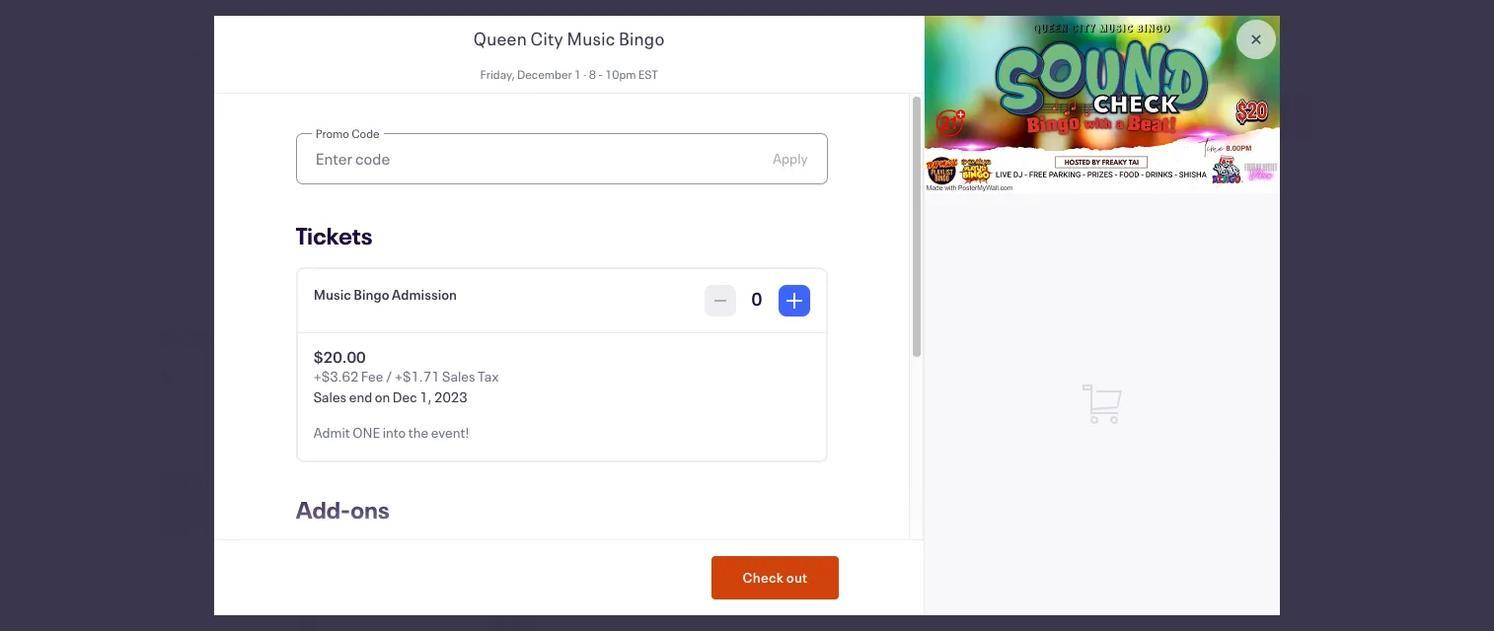 Task type: vqa. For each thing, say whether or not it's contained in the screenshot.
Up
no



Task type: locate. For each thing, give the bounding box(es) containing it.
grill
[[275, 366, 300, 385]]

8
[[350, 39, 359, 58]]

zodiac
[[194, 366, 237, 385]]

november
[[198, 153, 261, 172], [311, 153, 375, 172]]

options
[[774, 198, 821, 217]]

nc
[[475, 394, 494, 413]]

0 horizontal spatial november
[[198, 153, 261, 172]]

0 horizontal spatial 8:00pm
[[205, 220, 254, 239]]

2 horizontal spatial friday link
[[637, 116, 731, 248]]

·
[[344, 39, 348, 58]]

2 8:00pm from the left
[[319, 220, 367, 239]]

friday,
[[220, 39, 262, 58]]

2 november from the left
[[311, 153, 375, 172]]

2 friday from the left
[[324, 124, 362, 143]]

december
[[265, 39, 330, 58]]

8:00pm
[[205, 220, 254, 239], [319, 220, 367, 239]]

#suite
[[355, 394, 396, 413]]

1 horizontal spatial 8:00pm
[[319, 220, 367, 239]]

0 horizontal spatial friday link
[[410, 116, 504, 248]]

more options button
[[750, 116, 844, 248]]

friday link
[[410, 116, 504, 248], [523, 116, 617, 248], [637, 116, 731, 248]]

1 8:00pm from the left
[[205, 220, 254, 239]]

more options
[[774, 176, 821, 217]]

3 friday link from the left
[[637, 116, 731, 248]]

2 friday link from the left
[[523, 116, 617, 248]]

friday
[[210, 124, 249, 143], [324, 124, 362, 143], [437, 124, 476, 143], [551, 124, 589, 143], [664, 124, 703, 143]]

200
[[194, 394, 219, 413]]

1 horizontal spatial november
[[311, 153, 375, 172]]

1 horizontal spatial friday link
[[523, 116, 617, 248]]

17
[[219, 185, 241, 208]]

west
[[222, 394, 253, 413]]

bar
[[239, 366, 261, 385]]



Task type: describe. For each thing, give the bounding box(es) containing it.
charlotte,
[[411, 394, 472, 413]]

woodlawn
[[255, 394, 319, 413]]

3 friday from the left
[[437, 124, 476, 143]]

map region
[[147, 448, 905, 632]]

1 friday from the left
[[210, 124, 249, 143]]

1 november from the left
[[198, 153, 261, 172]]

more
[[780, 176, 812, 195]]

$20
[[1146, 47, 1178, 71]]

1 friday link from the left
[[410, 116, 504, 248]]

-
[[361, 39, 367, 58]]

est
[[408, 39, 432, 58]]

friday, december 1 · 8 - 10pm est
[[220, 39, 432, 58]]

4 friday from the left
[[551, 124, 589, 143]]

28217
[[497, 394, 538, 413]]

1
[[333, 39, 341, 58]]

road
[[321, 394, 353, 413]]

&
[[263, 366, 272, 385]]

location
[[155, 321, 246, 352]]

zodiac bar & grill 200 west woodlawn road #suite g charlotte, nc 28217
[[194, 366, 538, 413]]

g
[[398, 394, 408, 413]]

10pm
[[369, 39, 406, 58]]

5 friday from the left
[[664, 124, 703, 143]]



